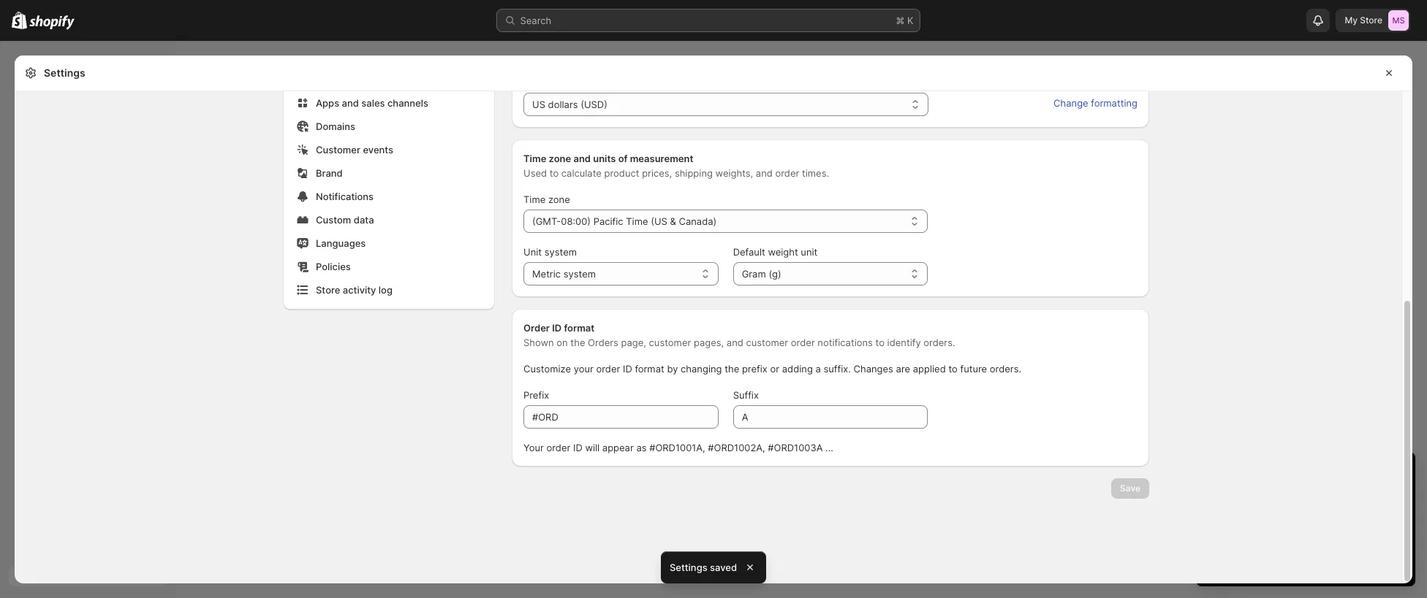 Task type: describe. For each thing, give the bounding box(es) containing it.
k
[[907, 15, 914, 26]]

2 vertical spatial id
[[573, 442, 582, 454]]

apps and sales channels
[[316, 97, 428, 109]]

customer events link
[[292, 140, 485, 160]]

change formatting button
[[1045, 93, 1146, 113]]

adding
[[782, 363, 813, 375]]

unit
[[801, 246, 818, 258]]

1 vertical spatial orders.
[[990, 363, 1021, 375]]

activity
[[343, 284, 376, 296]]

(gmt-
[[532, 216, 561, 227]]

order right the your
[[546, 442, 570, 454]]

languages
[[316, 238, 366, 249]]

order
[[523, 322, 550, 334]]

customize your order id format by changing the prefix or adding a suffix. changes are applied to future orders.
[[523, 363, 1021, 375]]

your order id will appear as #ord1001a, #ord1002a, #ord1003a ...
[[523, 442, 833, 454]]

orders
[[588, 337, 618, 349]]

my
[[1345, 15, 1358, 26]]

apps
[[316, 97, 339, 109]]

brand
[[316, 167, 343, 179]]

2 horizontal spatial id
[[623, 363, 632, 375]]

(us
[[651, 216, 667, 227]]

appear
[[602, 442, 634, 454]]

suffix
[[733, 390, 759, 401]]

your
[[523, 442, 544, 454]]

...
[[825, 442, 833, 454]]

order right your
[[596, 363, 620, 375]]

custom data
[[316, 214, 374, 226]]

customer
[[316, 144, 360, 156]]

shipping
[[675, 167, 713, 179]]

pages,
[[694, 337, 724, 349]]

time for time zone
[[523, 194, 546, 205]]

#ord1002a,
[[708, 442, 765, 454]]

default weight unit
[[733, 246, 818, 258]]

saved
[[710, 562, 737, 574]]

⌘ k
[[896, 15, 914, 26]]

&
[[670, 216, 676, 227]]

zone for time zone
[[548, 194, 570, 205]]

my store image
[[1388, 10, 1409, 31]]

notifications link
[[292, 186, 485, 207]]

product
[[604, 167, 639, 179]]

and up calculate
[[573, 153, 591, 164]]

and inside apps and sales channels link
[[342, 97, 359, 109]]

system for unit system
[[544, 246, 577, 258]]

calculate
[[561, 167, 602, 179]]

a
[[816, 363, 821, 375]]

2 vertical spatial to
[[949, 363, 958, 375]]

order inside order id format shown on the orders page, customer pages, and customer order notifications to identify orders.
[[791, 337, 815, 349]]

of
[[618, 153, 628, 164]]

search
[[520, 15, 551, 26]]

and inside order id format shown on the orders page, customer pages, and customer order notifications to identify orders.
[[727, 337, 743, 349]]

2 vertical spatial time
[[626, 216, 648, 227]]

notifications
[[316, 191, 374, 203]]

time zone and units of measurement used to calculate product prices, shipping weights, and order times.
[[523, 153, 829, 179]]

customer events
[[316, 144, 393, 156]]

us dollars (usd)
[[532, 99, 607, 110]]

applied
[[913, 363, 946, 375]]

system for metric system
[[563, 268, 596, 280]]

format inside order id format shown on the orders page, customer pages, and customer order notifications to identify orders.
[[564, 322, 595, 334]]

identify
[[887, 337, 921, 349]]

my store
[[1345, 15, 1382, 26]]

sales
[[361, 97, 385, 109]]

order inside time zone and units of measurement used to calculate product prices, shipping weights, and order times.
[[775, 167, 799, 179]]

weights,
[[715, 167, 753, 179]]

events
[[363, 144, 393, 156]]

unit
[[523, 246, 542, 258]]

apps and sales channels link
[[292, 93, 485, 113]]

units
[[593, 153, 616, 164]]

default
[[733, 246, 765, 258]]

domains
[[316, 121, 355, 132]]

canada)
[[679, 216, 717, 227]]

0 vertical spatial store
[[1360, 15, 1382, 26]]

store activity log
[[316, 284, 393, 296]]

measurement
[[630, 153, 693, 164]]

time zone
[[523, 194, 570, 205]]

custom
[[316, 214, 351, 226]]



Task type: locate. For each thing, give the bounding box(es) containing it.
store inside "settings" dialog
[[316, 284, 340, 296]]

0 horizontal spatial to
[[550, 167, 559, 179]]

1 horizontal spatial to
[[876, 337, 885, 349]]

0 vertical spatial to
[[550, 167, 559, 179]]

1 vertical spatial the
[[725, 363, 739, 375]]

1 horizontal spatial format
[[635, 363, 664, 375]]

time inside time zone and units of measurement used to calculate product prices, shipping weights, and order times.
[[523, 153, 546, 164]]

0 horizontal spatial format
[[564, 322, 595, 334]]

format left by on the left
[[635, 363, 664, 375]]

suffix.
[[824, 363, 851, 375]]

1 horizontal spatial customer
[[746, 337, 788, 349]]

time left (us
[[626, 216, 648, 227]]

to right used
[[550, 167, 559, 179]]

Prefix text field
[[523, 406, 718, 429]]

gram
[[742, 268, 766, 280]]

your trial just started element
[[1196, 491, 1415, 587]]

settings dialog
[[15, 0, 1412, 584]]

1 vertical spatial id
[[623, 363, 632, 375]]

id up on
[[552, 322, 562, 334]]

⌘
[[896, 15, 905, 26]]

future
[[960, 363, 987, 375]]

change
[[1054, 97, 1088, 109]]

0 horizontal spatial id
[[552, 322, 562, 334]]

custom data link
[[292, 210, 485, 230]]

to left future
[[949, 363, 958, 375]]

store right my
[[1360, 15, 1382, 26]]

0 horizontal spatial the
[[570, 337, 585, 349]]

0 vertical spatial orders.
[[924, 337, 955, 349]]

2 customer from the left
[[746, 337, 788, 349]]

notifications
[[818, 337, 873, 349]]

0 horizontal spatial store
[[316, 284, 340, 296]]

as
[[636, 442, 647, 454]]

order up 'adding'
[[791, 337, 815, 349]]

1 horizontal spatial the
[[725, 363, 739, 375]]

order id format shown on the orders page, customer pages, and customer order notifications to identify orders.
[[523, 322, 955, 349]]

to left identify
[[876, 337, 885, 349]]

on
[[557, 337, 568, 349]]

metric
[[532, 268, 561, 280]]

dollars
[[548, 99, 578, 110]]

0 horizontal spatial settings
[[44, 67, 85, 79]]

times.
[[802, 167, 829, 179]]

order
[[775, 167, 799, 179], [791, 337, 815, 349], [596, 363, 620, 375], [546, 442, 570, 454]]

orders.
[[924, 337, 955, 349], [990, 363, 1021, 375]]

format up on
[[564, 322, 595, 334]]

zone up calculate
[[549, 153, 571, 164]]

time up (gmt- in the left of the page
[[523, 194, 546, 205]]

format
[[564, 322, 595, 334], [635, 363, 664, 375]]

time for time zone and units of measurement used to calculate product prices, shipping weights, and order times.
[[523, 153, 546, 164]]

settings inside "settings" dialog
[[44, 67, 85, 79]]

settings for settings saved
[[670, 562, 707, 574]]

shopify image
[[12, 12, 27, 29], [29, 15, 75, 30]]

(gmt-08:00) pacific time (us & canada)
[[532, 216, 717, 227]]

id inside order id format shown on the orders page, customer pages, and customer order notifications to identify orders.
[[552, 322, 562, 334]]

languages link
[[292, 233, 485, 254]]

metric system
[[532, 268, 596, 280]]

gram (g)
[[742, 268, 781, 280]]

weight
[[768, 246, 798, 258]]

1 vertical spatial system
[[563, 268, 596, 280]]

zone inside time zone and units of measurement used to calculate product prices, shipping weights, and order times.
[[549, 153, 571, 164]]

dialog
[[1418, 56, 1427, 584]]

the
[[570, 337, 585, 349], [725, 363, 739, 375]]

by
[[667, 363, 678, 375]]

0 vertical spatial system
[[544, 246, 577, 258]]

order left times.
[[775, 167, 799, 179]]

1 vertical spatial settings
[[670, 562, 707, 574]]

settings for settings
[[44, 67, 85, 79]]

Suffix text field
[[733, 406, 928, 429]]

0 horizontal spatial customer
[[649, 337, 691, 349]]

to inside time zone and units of measurement used to calculate product prices, shipping weights, and order times.
[[550, 167, 559, 179]]

formatting
[[1091, 97, 1138, 109]]

system right metric
[[563, 268, 596, 280]]

pacific
[[593, 216, 623, 227]]

page,
[[621, 337, 646, 349]]

0 vertical spatial time
[[523, 153, 546, 164]]

08:00)
[[561, 216, 591, 227]]

settings saved
[[670, 562, 737, 574]]

1 vertical spatial format
[[635, 363, 664, 375]]

orders. right future
[[990, 363, 1021, 375]]

store activity log link
[[292, 280, 485, 300]]

store down policies
[[316, 284, 340, 296]]

time
[[523, 153, 546, 164], [523, 194, 546, 205], [626, 216, 648, 227]]

customer up by on the left
[[649, 337, 691, 349]]

0 vertical spatial settings
[[44, 67, 85, 79]]

zone for time zone and units of measurement used to calculate product prices, shipping weights, and order times.
[[549, 153, 571, 164]]

0 horizontal spatial orders.
[[924, 337, 955, 349]]

1 vertical spatial store
[[316, 284, 340, 296]]

0 vertical spatial id
[[552, 322, 562, 334]]

will
[[585, 442, 600, 454]]

0 vertical spatial zone
[[549, 153, 571, 164]]

1 vertical spatial to
[[876, 337, 885, 349]]

1 horizontal spatial id
[[573, 442, 582, 454]]

2 horizontal spatial to
[[949, 363, 958, 375]]

the left prefix
[[725, 363, 739, 375]]

(g)
[[769, 268, 781, 280]]

id left will
[[573, 442, 582, 454]]

0 vertical spatial the
[[570, 337, 585, 349]]

0 vertical spatial format
[[564, 322, 595, 334]]

1 vertical spatial zone
[[548, 194, 570, 205]]

customer up customize your order id format by changing the prefix or adding a suffix. changes are applied to future orders.
[[746, 337, 788, 349]]

or
[[770, 363, 779, 375]]

policies link
[[292, 257, 485, 277]]

system up metric system
[[544, 246, 577, 258]]

1 horizontal spatial shopify image
[[29, 15, 75, 30]]

1 horizontal spatial settings
[[670, 562, 707, 574]]

customer
[[649, 337, 691, 349], [746, 337, 788, 349]]

shown
[[523, 337, 554, 349]]

and
[[342, 97, 359, 109], [573, 153, 591, 164], [756, 167, 773, 179], [727, 337, 743, 349]]

id
[[552, 322, 562, 334], [623, 363, 632, 375], [573, 442, 582, 454]]

settings
[[44, 67, 85, 79], [670, 562, 707, 574]]

used
[[523, 167, 547, 179]]

changes
[[854, 363, 893, 375]]

time up used
[[523, 153, 546, 164]]

1 horizontal spatial store
[[1360, 15, 1382, 26]]

(usd)
[[581, 99, 607, 110]]

zone
[[549, 153, 571, 164], [548, 194, 570, 205]]

#ord1001a,
[[649, 442, 705, 454]]

prefix
[[523, 390, 549, 401]]

us
[[532, 99, 545, 110]]

the inside order id format shown on the orders page, customer pages, and customer order notifications to identify orders.
[[570, 337, 585, 349]]

#ord1003a
[[768, 442, 823, 454]]

1 vertical spatial time
[[523, 194, 546, 205]]

policies
[[316, 261, 351, 273]]

brand link
[[292, 163, 485, 184]]

1 horizontal spatial orders.
[[990, 363, 1021, 375]]

your
[[574, 363, 593, 375]]

0 horizontal spatial shopify image
[[12, 12, 27, 29]]

customize
[[523, 363, 571, 375]]

1 customer from the left
[[649, 337, 691, 349]]

changing
[[681, 363, 722, 375]]

to inside order id format shown on the orders page, customer pages, and customer order notifications to identify orders.
[[876, 337, 885, 349]]

change formatting
[[1054, 97, 1138, 109]]

channels
[[387, 97, 428, 109]]

orders. up applied
[[924, 337, 955, 349]]

are
[[896, 363, 910, 375]]

and right pages,
[[727, 337, 743, 349]]

data
[[354, 214, 374, 226]]

domains link
[[292, 116, 485, 137]]

id down page,
[[623, 363, 632, 375]]

prefix
[[742, 363, 768, 375]]

the right on
[[570, 337, 585, 349]]

store
[[1360, 15, 1382, 26], [316, 284, 340, 296]]

and right weights, on the right top
[[756, 167, 773, 179]]

and right apps
[[342, 97, 359, 109]]

zone up (gmt- in the left of the page
[[548, 194, 570, 205]]

orders. inside order id format shown on the orders page, customer pages, and customer order notifications to identify orders.
[[924, 337, 955, 349]]



Task type: vqa. For each thing, say whether or not it's contained in the screenshot.
(USD)
yes



